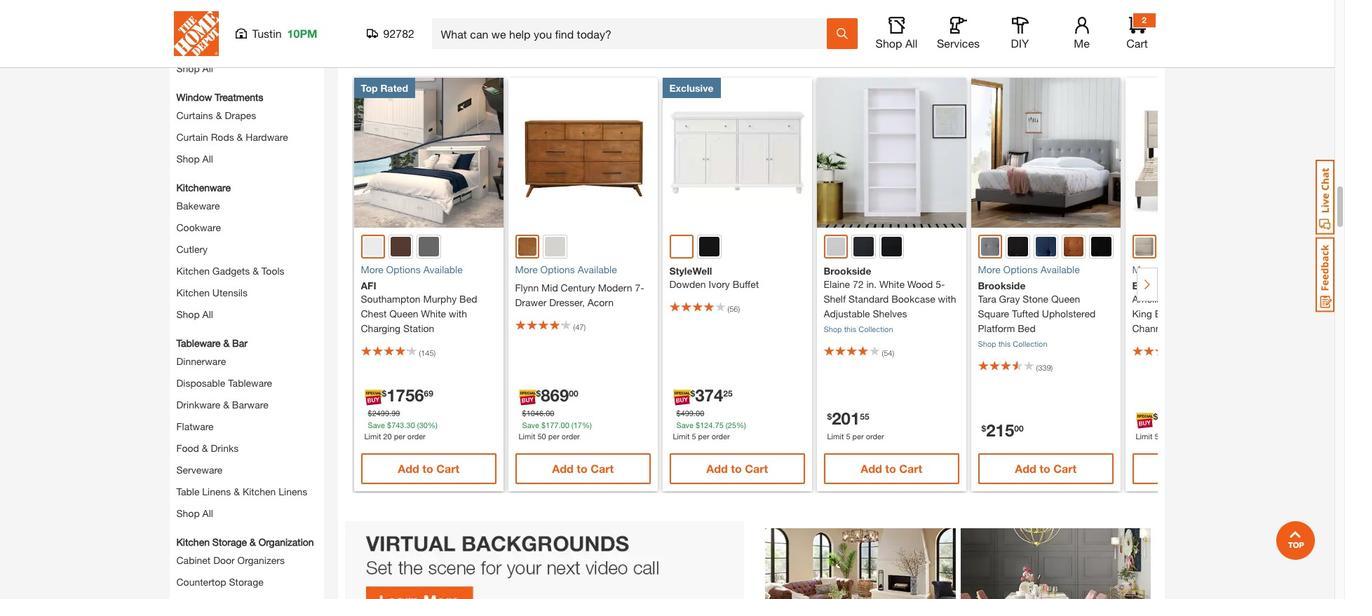 Task type: locate. For each thing, give the bounding box(es) containing it.
options down charcoal icon
[[1004, 264, 1038, 276]]

disposable
[[176, 377, 225, 389]]

2 available from the left
[[424, 264, 463, 276]]

1 black image from the left
[[882, 237, 902, 257]]

2 more options available from the left
[[361, 264, 463, 276]]

kitchen for utensils
[[176, 287, 210, 299]]

1 horizontal spatial 30
[[419, 421, 428, 430]]

storage
[[212, 537, 247, 548], [229, 577, 264, 588]]

table
[[176, 486, 200, 498]]

shelves
[[873, 308, 907, 320]]

1 limit from the left
[[364, 432, 381, 442]]

all down kitchen utensils
[[202, 309, 213, 320]]

3 add to cart from the left
[[707, 462, 768, 476]]

2 options from the left
[[386, 264, 421, 276]]

5 down 499
[[692, 432, 696, 442]]

shop this collection link down platform
[[978, 340, 1048, 349]]

1 add to cart button from the left
[[361, 454, 497, 485]]

more up afi
[[361, 264, 383, 276]]

this
[[844, 325, 857, 334], [999, 340, 1011, 349]]

0 horizontal spatial save
[[368, 421, 385, 430]]

743
[[392, 421, 404, 430]]

available down grey image
[[424, 264, 463, 276]]

add to cart down $ 215 00
[[1015, 462, 1077, 476]]

0 vertical spatial bed
[[460, 293, 477, 305]]

bed down tufted
[[1018, 323, 1036, 335]]

( down dresser,
[[573, 323, 575, 332]]

1046
[[527, 409, 544, 418]]

4 more options available from the left
[[1133, 264, 1234, 276]]

storage down organizers
[[229, 577, 264, 588]]

flatware link
[[176, 421, 214, 433]]

upholstered
[[1042, 308, 1096, 320]]

add
[[398, 462, 419, 476], [552, 462, 574, 476], [707, 462, 728, 476], [861, 462, 882, 476], [1015, 462, 1037, 476]]

1 horizontal spatial white
[[880, 279, 905, 291]]

add for 374
[[707, 462, 728, 476]]

$ for 201
[[827, 412, 832, 422]]

per down 177
[[548, 432, 560, 442]]

1 horizontal spatial shop this collection link
[[978, 340, 1048, 349]]

1 order from the left
[[407, 432, 426, 442]]

flynn mid century modern 7- drawer dresser, acorn
[[515, 282, 644, 309]]

more options available link up century
[[515, 263, 651, 277]]

0 horizontal spatial collection
[[859, 325, 893, 334]]

1 horizontal spatial collection
[[1013, 340, 1048, 349]]

17
[[574, 421, 582, 430]]

0 horizontal spatial top
[[361, 82, 378, 94]]

%) for 869
[[582, 421, 592, 430]]

queen inside brookside tara gray stone queen square tufted upholstered platform bed shop this collection
[[1052, 293, 1080, 305]]

available for ( 145 )
[[424, 264, 463, 276]]

save for 374
[[677, 421, 694, 430]]

more down cream icon
[[1133, 264, 1155, 276]]

more options available for ( 145 )
[[361, 264, 463, 276]]

food
[[176, 443, 199, 454]]

50 down 177
[[538, 432, 546, 442]]

3 more from the left
[[978, 264, 1001, 276]]

1 30 from the left
[[407, 421, 415, 430]]

per down the $ 201 55
[[853, 432, 864, 442]]

shop up top rated
[[352, 32, 393, 51]]

$ 499 . 00 save $ 124 . 75 ( 25 %) limit 5 per order
[[673, 409, 746, 442]]

black image right faux rust icon
[[1092, 237, 1112, 257]]

( 145 )
[[419, 349, 436, 358]]

tableware up barware
[[228, 377, 272, 389]]

shop all link down kitchen utensils
[[176, 309, 213, 320]]

bakeware link
[[176, 200, 220, 212]]

with down amelia upholstered
[[1176, 308, 1194, 320]]

more down "stone" 'icon' on the top
[[978, 264, 1001, 276]]

2 30 from the left
[[419, 421, 428, 430]]

$ for 374
[[691, 389, 695, 399]]

brookside inside brookside amelia upholstered cream king bed with horizontal channels
[[1133, 280, 1180, 292]]

treatments
[[215, 91, 263, 103]]

215
[[986, 421, 1015, 440]]

order inside $ 2499 . 99 save $ 743 . 30 ( 30 %) limit 20 per order
[[407, 432, 426, 442]]

order down 55
[[866, 432, 884, 442]]

) down dresser,
[[584, 323, 586, 332]]

( down brookside tara gray stone queen square tufted upholstered platform bed shop this collection
[[1036, 364, 1038, 373]]

& down window treatments
[[216, 109, 222, 121]]

this down adjustable
[[844, 325, 857, 334]]

me
[[1074, 36, 1090, 50]]

2 more from the left
[[361, 264, 383, 276]]

charging
[[361, 323, 401, 335]]

$ 2499 . 99 save $ 743 . 30 ( 30 %) limit 20 per order
[[364, 409, 438, 442]]

50
[[538, 432, 546, 442], [1155, 432, 1164, 442]]

3 per from the left
[[698, 432, 710, 442]]

top rated
[[361, 82, 408, 94]]

to for 869
[[577, 462, 588, 476]]

cutlery
[[176, 243, 208, 255]]

shop all button
[[874, 17, 919, 51]]

4 options from the left
[[1158, 264, 1192, 276]]

add to cart button down 75
[[670, 454, 805, 485]]

more
[[515, 264, 538, 276], [361, 264, 383, 276], [978, 264, 1001, 276], [1133, 264, 1155, 276]]

collection up 339 at the bottom right of the page
[[1013, 340, 1048, 349]]

) for ( 56 )
[[738, 305, 740, 314]]

1 vertical spatial 25
[[728, 421, 737, 430]]

$ 1046 . 00 save $ 177 . 00 ( 17 %) limit 50 per order
[[519, 409, 592, 442]]

5 down the $ 201 55
[[846, 432, 851, 442]]

horizontal
[[1197, 308, 1241, 320]]

2 horizontal spatial %)
[[737, 421, 746, 430]]

1 per from the left
[[394, 432, 405, 442]]

1 horizontal spatial with
[[938, 293, 956, 305]]

black image right "dark gray" icon at right top
[[882, 237, 902, 257]]

1 horizontal spatial %)
[[582, 421, 592, 430]]

add down limit 5 per order at the right
[[861, 462, 882, 476]]

%) right 177
[[582, 421, 592, 430]]

save inside $ 499 . 00 save $ 124 . 75 ( 25 %) limit 5 per order
[[677, 421, 694, 430]]

) down buffet
[[738, 305, 740, 314]]

more options available link down grey image
[[361, 263, 497, 277]]

$ inside $ 869 00
[[536, 389, 541, 399]]

storage for kitchen
[[212, 537, 247, 548]]

shop all link down curtain
[[176, 153, 213, 165]]

2 %) from the left
[[582, 421, 592, 430]]

2 to from the left
[[577, 462, 588, 476]]

window
[[176, 91, 212, 103]]

$ inside "$ 342"
[[1154, 412, 1158, 422]]

options up amelia upholstered
[[1158, 264, 1192, 276]]

2 horizontal spatial bed
[[1155, 308, 1173, 320]]

options up mid
[[541, 264, 575, 276]]

2 limit from the left
[[519, 432, 535, 442]]

add to cart down $ 2499 . 99 save $ 743 . 30 ( 30 %) limit 20 per order on the left bottom of the page
[[398, 462, 460, 476]]

25 up 75
[[723, 389, 733, 399]]

per down 124
[[698, 432, 710, 442]]

cabinet door organizers
[[176, 555, 285, 567]]

add to cart button down $ 215 00
[[978, 454, 1114, 485]]

1 to from the left
[[422, 462, 433, 476]]

tara
[[978, 293, 997, 305]]

more options available up century
[[515, 264, 617, 276]]

with inside brookside elaine 72 in. white wood 5- shelf standard bookcase with adjustable shelves shop this collection
[[938, 293, 956, 305]]

options for ( 47 )
[[541, 264, 575, 276]]

1 vertical spatial storage
[[229, 577, 264, 588]]

0 horizontal spatial tableware
[[176, 337, 221, 349]]

1 add from the left
[[398, 462, 419, 476]]

3 more options available from the left
[[978, 264, 1080, 276]]

more options available
[[515, 264, 617, 276], [361, 264, 463, 276], [978, 264, 1080, 276], [1133, 264, 1234, 276]]

3 shop all link from the top
[[176, 153, 213, 165]]

order inside $ 1046 . 00 save $ 177 . 00 ( 17 %) limit 50 per order
[[562, 432, 580, 442]]

1 %) from the left
[[428, 421, 438, 430]]

more for ( 145 )
[[361, 264, 383, 276]]

all up window treatments
[[202, 62, 213, 74]]

$ 1756 69
[[382, 386, 433, 406]]

177
[[546, 421, 559, 430]]

add down $ 1046 . 00 save $ 177 . 00 ( 17 %) limit 50 per order
[[552, 462, 574, 476]]

more options available down charcoal icon
[[978, 264, 1080, 276]]

per inside $ 1046 . 00 save $ 177 . 00 ( 17 %) limit 50 per order
[[548, 432, 560, 442]]

food & drinks
[[176, 443, 239, 454]]

more for ( 47 )
[[515, 264, 538, 276]]

4 add to cart button from the left
[[824, 454, 960, 485]]

with down 5-
[[938, 293, 956, 305]]

4 per from the left
[[853, 432, 864, 442]]

available for ( 47 )
[[578, 264, 617, 276]]

0 horizontal spatial 30
[[407, 421, 415, 430]]

%) inside $ 1046 . 00 save $ 177 . 00 ( 17 %) limit 50 per order
[[582, 421, 592, 430]]

2 more options available link from the left
[[361, 263, 497, 277]]

3 options from the left
[[1004, 264, 1038, 276]]

0 vertical spatial top
[[398, 32, 427, 51]]

brookside up elaine
[[824, 265, 872, 277]]

3 add to cart button from the left
[[670, 454, 805, 485]]

black image
[[882, 237, 902, 257], [1092, 237, 1112, 257]]

available
[[578, 264, 617, 276], [424, 264, 463, 276], [1041, 264, 1080, 276], [1195, 264, 1234, 276]]

1 50 from the left
[[538, 432, 546, 442]]

1 save from the left
[[368, 421, 385, 430]]

1 horizontal spatial this
[[999, 340, 1011, 349]]

1 vertical spatial shop this collection link
[[978, 340, 1048, 349]]

charcoal image
[[1008, 237, 1028, 257]]

all
[[202, 15, 213, 27], [906, 36, 918, 50], [202, 62, 213, 74], [202, 153, 213, 165], [202, 309, 213, 320], [202, 508, 213, 520]]

shop this collection link down adjustable
[[824, 325, 893, 334]]

3 to from the left
[[731, 462, 742, 476]]

cream
[[1221, 293, 1250, 305]]

3 order from the left
[[712, 432, 730, 442]]

available down faux rust icon
[[1041, 264, 1080, 276]]

1 options from the left
[[541, 264, 575, 276]]

curtain rods & hardware
[[176, 131, 288, 143]]

save
[[368, 421, 385, 430], [522, 421, 539, 430], [677, 421, 694, 430]]

$ inside the $ 201 55
[[827, 412, 832, 422]]

1 more from the left
[[515, 264, 538, 276]]

white inside brookside elaine 72 in. white wood 5- shelf standard bookcase with adjustable shelves shop this collection
[[880, 279, 905, 291]]

add to cart down limit 5 per order at the right
[[861, 462, 922, 476]]

brookside tara gray stone queen square tufted upholstered platform bed shop this collection
[[978, 280, 1096, 349]]

1 vertical spatial queen
[[389, 308, 418, 320]]

$ for 215
[[982, 423, 986, 434]]

0 horizontal spatial shop this collection link
[[824, 325, 893, 334]]

tustin 10pm
[[252, 27, 317, 40]]

bed inside brookside tara gray stone queen square tufted upholstered platform bed shop this collection
[[1018, 323, 1036, 335]]

per for 1756
[[394, 432, 405, 442]]

per for 869
[[548, 432, 560, 442]]

1 vertical spatial this
[[999, 340, 1011, 349]]

brookside
[[824, 265, 872, 277], [978, 280, 1026, 292], [1133, 280, 1180, 292]]

1 more options available link from the left
[[515, 263, 651, 277]]

0 horizontal spatial queen
[[389, 308, 418, 320]]

0 vertical spatial storage
[[212, 537, 247, 548]]

$ inside $ 1756 69
[[382, 389, 387, 399]]

add to cart for 869
[[552, 462, 614, 476]]

order down 75
[[712, 432, 730, 442]]

organization
[[259, 537, 314, 548]]

diy button
[[998, 17, 1043, 51]]

order
[[407, 432, 426, 442], [562, 432, 580, 442], [712, 432, 730, 442], [866, 432, 884, 442], [1179, 432, 1197, 442]]

options for ( 339 )
[[1004, 264, 1038, 276]]

available for ( 339 )
[[1041, 264, 1080, 276]]

%) inside $ 2499 . 99 save $ 743 . 30 ( 30 %) limit 20 per order
[[428, 421, 438, 430]]

%) right 75
[[737, 421, 746, 430]]

countertop storage link
[[176, 577, 264, 588]]

1 vertical spatial tableware
[[228, 377, 272, 389]]

limit for 869
[[519, 432, 535, 442]]

0 horizontal spatial with
[[449, 308, 467, 320]]

linens down serveware at the bottom left of the page
[[202, 486, 231, 498]]

flynn
[[515, 282, 539, 294]]

save inside $ 1046 . 00 save $ 177 . 00 ( 17 %) limit 50 per order
[[522, 421, 539, 430]]

2 vertical spatial bed
[[1018, 323, 1036, 335]]

0 horizontal spatial this
[[844, 325, 857, 334]]

queen down the southampton
[[389, 308, 418, 320]]

white image left walnut image
[[364, 238, 382, 256]]

save for 869
[[522, 421, 539, 430]]

1 horizontal spatial save
[[522, 421, 539, 430]]

drinks
[[211, 443, 239, 454]]

0 vertical spatial queen
[[1052, 293, 1080, 305]]

1 5 from the left
[[692, 432, 696, 442]]

all up the rugs shop all at the left top
[[202, 15, 213, 27]]

1 horizontal spatial 5
[[846, 432, 851, 442]]

2 add from the left
[[552, 462, 574, 476]]

top
[[398, 32, 427, 51], [361, 82, 378, 94]]

limit for 1756
[[364, 432, 381, 442]]

bed
[[460, 293, 477, 305], [1155, 308, 1173, 320], [1018, 323, 1036, 335]]

cutlery link
[[176, 243, 208, 255]]

per inside $ 499 . 00 save $ 124 . 75 ( 25 %) limit 5 per order
[[698, 432, 710, 442]]

modern
[[598, 282, 632, 294]]

0 vertical spatial collection
[[859, 325, 893, 334]]

2499
[[372, 409, 389, 418]]

( right 743
[[417, 421, 419, 430]]

order inside $ 499 . 00 save $ 124 . 75 ( 25 %) limit 5 per order
[[712, 432, 730, 442]]

flatware
[[176, 421, 214, 433]]

add down $ 215 00
[[1015, 462, 1037, 476]]

with down murphy
[[449, 308, 467, 320]]

serveware
[[176, 464, 223, 476]]

tools
[[262, 265, 284, 277]]

shop top brands in furniture
[[352, 32, 575, 51]]

2 horizontal spatial brookside
[[1133, 280, 1180, 292]]

5 limit from the left
[[1136, 432, 1153, 442]]

all left services
[[906, 36, 918, 50]]

top left rated
[[361, 82, 378, 94]]

flynn mid century modern 7-drawer dresser, acorn image
[[508, 78, 658, 228]]

shelf
[[824, 293, 846, 305]]

shop all link up rugs
[[176, 15, 213, 27]]

2 save from the left
[[522, 421, 539, 430]]

shop down rugs
[[176, 62, 200, 74]]

1 horizontal spatial white image
[[545, 237, 565, 257]]

disposable tableware link
[[176, 377, 272, 389]]

more options available up amelia upholstered
[[1133, 264, 1234, 276]]

add to cart for 374
[[707, 462, 768, 476]]

more options available for ( 339 )
[[978, 264, 1080, 276]]

limit 50 per order
[[1136, 432, 1197, 442]]

1 horizontal spatial tableware
[[228, 377, 272, 389]]

curtains & drapes link
[[176, 109, 256, 121]]

0 horizontal spatial linens
[[202, 486, 231, 498]]

shop all link down table
[[176, 508, 213, 520]]

more options available link for 145
[[361, 263, 497, 277]]

3 add from the left
[[707, 462, 728, 476]]

save inside $ 2499 . 99 save $ 743 . 30 ( 30 %) limit 20 per order
[[368, 421, 385, 430]]

brookside for limit
[[824, 265, 872, 277]]

( right 177
[[572, 421, 574, 430]]

2 horizontal spatial white image
[[827, 238, 845, 256]]

per inside $ 2499 . 99 save $ 743 . 30 ( 30 %) limit 20 per order
[[394, 432, 405, 442]]

shop inside the rugs shop all
[[176, 62, 200, 74]]

order right the 20 at the bottom left
[[407, 432, 426, 442]]

%) down 69
[[428, 421, 438, 430]]

0 horizontal spatial brookside
[[824, 265, 872, 277]]

order down the 342
[[1179, 432, 1197, 442]]

shop all link down rugs
[[176, 62, 213, 74]]

92782 button
[[367, 27, 415, 41]]

1 horizontal spatial brookside
[[978, 280, 1026, 292]]

3 %) from the left
[[737, 421, 746, 430]]

$ inside $ 374 25
[[691, 389, 695, 399]]

limit inside $ 499 . 00 save $ 124 . 75 ( 25 %) limit 5 per order
[[673, 432, 690, 442]]

cookware
[[176, 222, 221, 234]]

0 horizontal spatial 5
[[692, 432, 696, 442]]

3 available from the left
[[1041, 264, 1080, 276]]

adjustable
[[824, 308, 870, 320]]

per down 743
[[394, 432, 405, 442]]

cabinet
[[176, 555, 211, 567]]

white down murphy
[[421, 308, 446, 320]]

0 horizontal spatial 50
[[538, 432, 546, 442]]

add to cart button down limit 5 per order at the right
[[824, 454, 960, 485]]

1 add to cart from the left
[[398, 462, 460, 476]]

rugs shop all
[[176, 44, 213, 74]]

queen
[[1052, 293, 1080, 305], [389, 308, 418, 320]]

1 vertical spatial bed
[[1155, 308, 1173, 320]]

shop all inside shop all 'button'
[[876, 36, 918, 50]]

0 vertical spatial tableware
[[176, 337, 221, 349]]

& left bar at the left of the page
[[223, 337, 230, 349]]

all for 5th shop all link from the bottom of the page
[[202, 15, 213, 27]]

save down "1046" on the bottom left
[[522, 421, 539, 430]]

%) for 374
[[737, 421, 746, 430]]

queen up upholstered
[[1052, 293, 1080, 305]]

limit inside $ 1046 . 00 save $ 177 . 00 ( 17 %) limit 50 per order
[[519, 432, 535, 442]]

mid
[[542, 282, 558, 294]]

tableware up dinnerware link
[[176, 337, 221, 349]]

tufted
[[1012, 308, 1040, 320]]

2 add to cart button from the left
[[515, 454, 651, 485]]

add to cart down 75
[[707, 462, 768, 476]]

1 horizontal spatial black image
[[1092, 237, 1112, 257]]

1 more options available from the left
[[515, 264, 617, 276]]

more for ( 339 )
[[978, 264, 1001, 276]]

1 horizontal spatial 50
[[1155, 432, 1164, 442]]

0 horizontal spatial black image
[[882, 237, 902, 257]]

more options available link for 339
[[978, 263, 1114, 277]]

& left tools
[[253, 265, 259, 277]]

kitchen left utensils
[[176, 287, 210, 299]]

0 vertical spatial 25
[[723, 389, 733, 399]]

brookside inside brookside elaine 72 in. white wood 5- shelf standard bookcase with adjustable shelves shop this collection
[[824, 265, 872, 277]]

25
[[723, 389, 733, 399], [728, 421, 737, 430]]

& up organizers
[[250, 537, 256, 548]]

0 vertical spatial shop this collection link
[[824, 325, 893, 334]]

3 more options available link from the left
[[978, 263, 1114, 277]]

$ 215 00
[[982, 421, 1024, 440]]

options down walnut image
[[386, 264, 421, 276]]

add to cart button down "17"
[[515, 454, 651, 485]]

elaine 72 in. white wood 5-shelf standard bookcase with adjustable shelves image
[[817, 78, 967, 228]]

0 horizontal spatial %)
[[428, 421, 438, 430]]

add down $ 2499 . 99 save $ 743 . 30 ( 30 %) limit 20 per order on the left bottom of the page
[[398, 462, 419, 476]]

limit 5 per order
[[827, 432, 884, 442]]

2 black image from the left
[[1092, 237, 1112, 257]]

bed up channels
[[1155, 308, 1173, 320]]

shop this collection link
[[824, 325, 893, 334], [978, 340, 1048, 349]]

kitchen up cabinet
[[176, 537, 210, 548]]

dark gray image
[[854, 237, 874, 257]]

25 inside $ 374 25
[[723, 389, 733, 399]]

2 horizontal spatial with
[[1176, 308, 1194, 320]]

2 per from the left
[[548, 432, 560, 442]]

1 linens from the left
[[202, 486, 231, 498]]

%) inside $ 499 . 00 save $ 124 . 75 ( 25 %) limit 5 per order
[[737, 421, 746, 430]]

50 down "$ 342"
[[1155, 432, 1164, 442]]

& inside tableware & bar link
[[223, 337, 230, 349]]

more options available link down navy icon
[[978, 263, 1114, 277]]

%)
[[428, 421, 438, 430], [582, 421, 592, 430], [737, 421, 746, 430]]

order for 869
[[562, 432, 580, 442]]

5
[[692, 432, 696, 442], [846, 432, 851, 442]]

00 inside $ 215 00
[[1015, 423, 1024, 434]]

faux rust image
[[1064, 237, 1084, 257]]

3 save from the left
[[677, 421, 694, 430]]

virtual backgrounds image
[[345, 522, 745, 600], [766, 529, 1151, 600]]

0 horizontal spatial white
[[421, 308, 446, 320]]

white image
[[545, 237, 565, 257], [364, 238, 382, 256], [827, 238, 845, 256]]

stylewell dowden ivory buffet
[[670, 265, 759, 291]]

shop all down kitchen utensils
[[176, 309, 213, 320]]

0 vertical spatial white
[[880, 279, 905, 291]]

2 shop all link from the top
[[176, 62, 213, 74]]

limit inside $ 2499 . 99 save $ 743 . 30 ( 30 %) limit 20 per order
[[364, 432, 381, 442]]

0 horizontal spatial white image
[[364, 238, 382, 256]]

2 linens from the left
[[279, 486, 307, 498]]

kitchen up "kitchen storage & organization" link
[[243, 486, 276, 498]]

1 horizontal spatial bed
[[1018, 323, 1036, 335]]

brookside inside brookside tara gray stone queen square tufted upholstered platform bed shop this collection
[[978, 280, 1026, 292]]

more options available for ( 47 )
[[515, 264, 617, 276]]

2 horizontal spatial save
[[677, 421, 694, 430]]

1 horizontal spatial linens
[[279, 486, 307, 498]]

4 add to cart from the left
[[861, 462, 922, 476]]

( inside $ 499 . 00 save $ 124 . 75 ( 25 %) limit 5 per order
[[726, 421, 728, 430]]

1 vertical spatial collection
[[1013, 340, 1048, 349]]

1 available from the left
[[578, 264, 617, 276]]

southampton
[[361, 293, 421, 305]]

3 limit from the left
[[673, 432, 690, 442]]

white image left "dark gray" icon at right top
[[827, 238, 845, 256]]

1 vertical spatial white
[[421, 308, 446, 320]]

stone
[[1023, 293, 1049, 305]]

more options available link
[[515, 263, 651, 277], [361, 263, 497, 277], [978, 263, 1114, 277], [1133, 263, 1268, 277]]

collection inside brookside elaine 72 in. white wood 5- shelf standard bookcase with adjustable shelves shop this collection
[[859, 325, 893, 334]]

0 vertical spatial this
[[844, 325, 857, 334]]

1 horizontal spatial queen
[[1052, 293, 1080, 305]]

the home depot logo image
[[174, 11, 219, 56]]

$ inside $ 215 00
[[982, 423, 986, 434]]

tableware & bar
[[176, 337, 248, 349]]

shop this collection link for 215
[[978, 340, 1048, 349]]

2 add to cart from the left
[[552, 462, 614, 476]]

2 order from the left
[[562, 432, 580, 442]]

brookside for 215
[[978, 280, 1026, 292]]

00 inside $ 499 . 00 save $ 124 . 75 ( 25 %) limit 5 per order
[[696, 409, 704, 418]]

0 horizontal spatial bed
[[460, 293, 477, 305]]

) down the shelves
[[893, 349, 894, 358]]

tara gray stone queen square tufted upholstered platform bed image
[[971, 78, 1121, 228]]

save down 2499
[[368, 421, 385, 430]]



Task type: vqa. For each thing, say whether or not it's contained in the screenshot.
47's 'More Options Available' LINK
yes



Task type: describe. For each thing, give the bounding box(es) containing it.
) for ( 54 )
[[893, 349, 894, 358]]

& down 'disposable tableware' link
[[223, 399, 229, 411]]

services button
[[936, 17, 981, 51]]

cart for 2499
[[436, 462, 460, 476]]

bakeware
[[176, 200, 220, 212]]

utensils
[[212, 287, 248, 299]]

5 add from the left
[[1015, 462, 1037, 476]]

white inside afi southampton murphy bed chest queen white with charging station
[[421, 308, 446, 320]]

curtain rods & hardware link
[[176, 131, 288, 143]]

shop down curtain
[[176, 153, 200, 165]]

4 more options available link from the left
[[1133, 263, 1268, 277]]

countertop
[[176, 577, 226, 588]]

white image for walnut image
[[364, 238, 382, 256]]

window treatments
[[176, 91, 263, 103]]

me button
[[1060, 17, 1105, 51]]

flynn mid century modern 7- drawer dresser, acorn link
[[515, 281, 651, 310]]

5 inside $ 499 . 00 save $ 124 . 75 ( 25 %) limit 5 per order
[[692, 432, 696, 442]]

$ 201 55
[[827, 409, 870, 429]]

order for 374
[[712, 432, 730, 442]]

75
[[715, 421, 724, 430]]

rugs link
[[176, 43, 199, 57]]

1 horizontal spatial top
[[398, 32, 427, 51]]

& right rods
[[237, 131, 243, 143]]

buffet
[[733, 279, 759, 291]]

add to cart for 1756
[[398, 462, 460, 476]]

1 shop all link from the top
[[176, 15, 213, 27]]

queen inside afi southampton murphy bed chest queen white with charging station
[[389, 308, 418, 320]]

201
[[832, 409, 860, 429]]

869
[[541, 386, 569, 406]]

acorn image
[[518, 238, 537, 256]]

curtain
[[176, 131, 208, 143]]

shop inside brookside tara gray stone queen square tufted upholstered platform bed shop this collection
[[978, 340, 997, 349]]

options for ( 145 )
[[386, 264, 421, 276]]

54
[[884, 349, 893, 358]]

5 shop all link from the top
[[176, 508, 213, 520]]

bed inside brookside amelia upholstered cream king bed with horizontal channels
[[1155, 308, 1173, 320]]

exclusive
[[670, 82, 714, 94]]

more options available link for 47
[[515, 263, 651, 277]]

5 to from the left
[[1040, 462, 1051, 476]]

5-
[[936, 279, 945, 291]]

( inside $ 2499 . 99 save $ 743 . 30 ( 30 %) limit 20 per order
[[417, 421, 419, 430]]

4 more from the left
[[1133, 264, 1155, 276]]

shop up rugs
[[176, 15, 200, 27]]

shop inside brookside elaine 72 in. white wood 5- shelf standard bookcase with adjustable shelves shop this collection
[[824, 325, 842, 334]]

white image for "dark gray" icon at right top
[[827, 238, 845, 256]]

1756
[[387, 386, 424, 406]]

rugs
[[176, 44, 199, 56]]

4 order from the left
[[866, 432, 884, 442]]

dinnerware link
[[176, 356, 226, 367]]

5 add to cart button from the left
[[978, 454, 1114, 485]]

25 inside $ 499 . 00 save $ 124 . 75 ( 25 %) limit 5 per order
[[728, 421, 737, 430]]

walnut image
[[391, 237, 411, 257]]

47
[[575, 323, 584, 332]]

2 50 from the left
[[1155, 432, 1164, 442]]

feedback link image
[[1316, 237, 1335, 313]]

shop all down table
[[176, 508, 213, 520]]

order for 1756
[[407, 432, 426, 442]]

curtains
[[176, 109, 213, 121]]

20
[[383, 432, 392, 442]]

save for 1756
[[368, 421, 385, 430]]

this inside brookside elaine 72 in. white wood 5- shelf standard bookcase with adjustable shelves shop this collection
[[844, 325, 857, 334]]

brookside elaine 72 in. white wood 5- shelf standard bookcase with adjustable shelves shop this collection
[[824, 265, 956, 334]]

add for 869
[[552, 462, 574, 476]]

storage for countertop
[[229, 577, 264, 588]]

murphy
[[423, 293, 457, 305]]

kitchenware link
[[176, 180, 231, 195]]

$ for 869
[[536, 389, 541, 399]]

( down ivory
[[728, 305, 730, 314]]

door
[[213, 555, 235, 567]]

navy image
[[1036, 237, 1056, 257]]

( inside $ 1046 . 00 save $ 177 . 00 ( 17 %) limit 50 per order
[[572, 421, 574, 430]]

king
[[1133, 308, 1152, 320]]

92782
[[383, 27, 415, 40]]

all for 1st shop all link from the bottom of the page
[[202, 508, 213, 520]]

5 add to cart from the left
[[1015, 462, 1077, 476]]

elaine
[[824, 279, 850, 291]]

all for 4th shop all link from the top
[[202, 309, 213, 320]]

( down station
[[419, 349, 421, 358]]

$ 342
[[1154, 409, 1186, 429]]

339
[[1038, 364, 1051, 373]]

124
[[700, 421, 713, 430]]

add to cart button for 869
[[515, 454, 651, 485]]

374
[[695, 386, 723, 406]]

ivory
[[709, 279, 730, 291]]

cookware link
[[176, 222, 221, 234]]

5 per from the left
[[1166, 432, 1177, 442]]

kitchen gadgets & tools link
[[176, 265, 284, 277]]

per for 374
[[698, 432, 710, 442]]

kitchen for storage
[[176, 537, 210, 548]]

cart for 499
[[745, 462, 768, 476]]

$ for 342
[[1154, 412, 1158, 422]]

stone image
[[981, 238, 1000, 256]]

barware
[[232, 399, 268, 411]]

with inside brookside amelia upholstered cream king bed with horizontal channels
[[1176, 308, 1194, 320]]

food & drinks link
[[176, 443, 239, 454]]

disposable tableware
[[176, 377, 272, 389]]

7-
[[635, 282, 644, 294]]

shop down table
[[176, 508, 200, 520]]

) for ( 339 )
[[1051, 364, 1053, 373]]

dinnerware
[[176, 356, 226, 367]]

grey image
[[419, 237, 439, 257]]

southampton murphy bed chest queen white with charging station image
[[354, 78, 504, 228]]

dowden ivory buffet image
[[663, 78, 812, 228]]

amelia upholstered cream king bed with horizontal channels image
[[1126, 78, 1275, 228]]

$ for 499
[[677, 409, 681, 418]]

& right food
[[202, 443, 208, 454]]

kitchen utensils
[[176, 287, 248, 299]]

$ for 1046
[[522, 409, 527, 418]]

bed inside afi southampton murphy bed chest queen white with charging station
[[460, 293, 477, 305]]

dowden
[[670, 279, 706, 291]]

ivory image
[[672, 238, 691, 256]]

1 vertical spatial top
[[361, 82, 378, 94]]

drawer
[[515, 297, 547, 309]]

this inside brookside tara gray stone queen square tufted upholstered platform bed shop this collection
[[999, 340, 1011, 349]]

499
[[681, 409, 694, 418]]

add for 1756
[[398, 462, 419, 476]]

4 add from the left
[[861, 462, 882, 476]]

square
[[978, 308, 1010, 320]]

4 limit from the left
[[827, 432, 844, 442]]

to for 374
[[731, 462, 742, 476]]

) for ( 145 )
[[434, 349, 436, 358]]

55
[[860, 412, 870, 422]]

all inside the rugs shop all
[[202, 62, 213, 74]]

( down the shelves
[[882, 349, 884, 358]]

4 to from the left
[[885, 462, 896, 476]]

organizers
[[238, 555, 285, 567]]

145
[[421, 349, 434, 358]]

& down drinks
[[234, 486, 240, 498]]

live chat image
[[1316, 160, 1335, 235]]

add to cart button for 1756
[[361, 454, 497, 485]]

2 5 from the left
[[846, 432, 851, 442]]

tableware & bar link
[[176, 336, 248, 351]]

) for ( 47 )
[[584, 323, 586, 332]]

with inside afi southampton murphy bed chest queen white with charging station
[[449, 308, 467, 320]]

99
[[392, 409, 400, 418]]

50 inside $ 1046 . 00 save $ 177 . 00 ( 17 %) limit 50 per order
[[538, 432, 546, 442]]

5 order from the left
[[1179, 432, 1197, 442]]

( 54 )
[[882, 349, 894, 358]]

station
[[403, 323, 434, 335]]

What can we help you find today? search field
[[441, 19, 826, 48]]

gray
[[999, 293, 1020, 305]]

4 available from the left
[[1195, 264, 1234, 276]]

amelia upholstered
[[1133, 293, 1219, 305]]

acorn
[[588, 297, 614, 309]]

( 47 )
[[573, 323, 586, 332]]

$ for 1756
[[382, 389, 387, 399]]

342
[[1158, 409, 1186, 429]]

collection inside brookside tara gray stone queen square tufted upholstered platform bed shop this collection
[[1013, 340, 1048, 349]]

curtains & drapes
[[176, 109, 256, 121]]

kitchen storage & organization link
[[176, 535, 314, 550]]

cream image
[[1135, 238, 1154, 256]]

brands
[[432, 32, 489, 51]]

rods
[[211, 131, 234, 143]]

shop inside 'button'
[[876, 36, 902, 50]]

$ 374 25
[[691, 386, 733, 406]]

bookcase
[[892, 293, 936, 305]]

table linens & kitchen linens link
[[176, 486, 307, 498]]

cart for 1046
[[591, 462, 614, 476]]

& inside "kitchen storage & organization" link
[[250, 537, 256, 548]]

4 shop all link from the top
[[176, 309, 213, 320]]

10pm
[[287, 27, 317, 40]]

cart for 215
[[1054, 462, 1077, 476]]

limit for 374
[[673, 432, 690, 442]]

72
[[853, 279, 864, 291]]

0 horizontal spatial virtual backgrounds image
[[345, 522, 745, 600]]

shop all up rugs
[[176, 15, 213, 27]]

all inside shop all 'button'
[[906, 36, 918, 50]]

all for 3rd shop all link from the bottom of the page
[[202, 153, 213, 165]]

to for 1756
[[422, 462, 433, 476]]

wood
[[908, 279, 933, 291]]

shop all down curtain
[[176, 153, 213, 165]]

shop this collection link for limit
[[824, 325, 893, 334]]

1 horizontal spatial virtual backgrounds image
[[766, 529, 1151, 600]]

window treatments link
[[176, 90, 263, 104]]

00 inside $ 869 00
[[569, 389, 578, 399]]

%) for 1756
[[428, 421, 438, 430]]

table linens & kitchen linens
[[176, 486, 307, 498]]

add to cart button for 374
[[670, 454, 805, 485]]

kitchen for gadgets
[[176, 265, 210, 277]]

$ for 2499
[[368, 409, 372, 418]]

platform
[[978, 323, 1015, 335]]

charcoal black image
[[700, 237, 720, 257]]

$ 869 00
[[536, 386, 578, 406]]

shop down kitchen utensils
[[176, 309, 200, 320]]

dresser,
[[549, 297, 585, 309]]

drapes
[[225, 109, 256, 121]]



